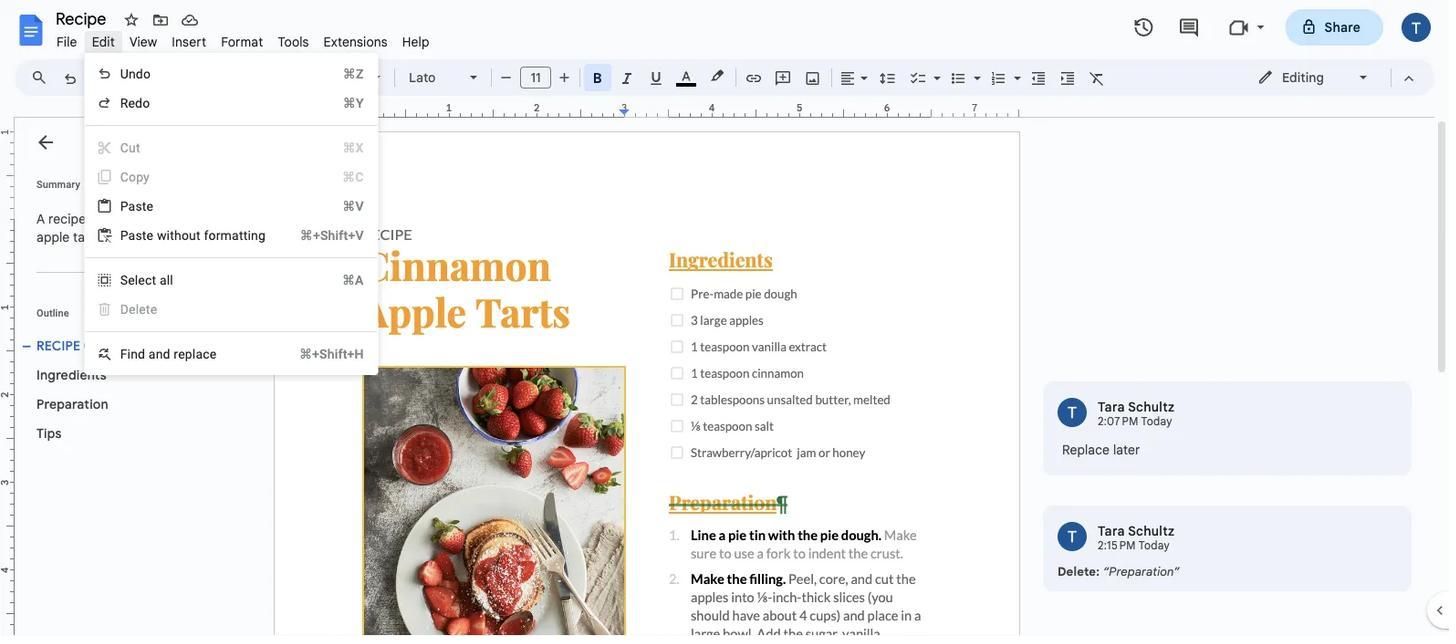 Task type: describe. For each thing, give the bounding box(es) containing it.
with
[[157, 228, 182, 243]]

undo u element
[[120, 66, 156, 81]]

opy
[[129, 169, 150, 184]]

delete e element
[[120, 302, 163, 317]]

d e lete
[[120, 302, 157, 317]]

o
[[182, 228, 189, 243]]

⌘a element
[[320, 271, 364, 289]]

paste without formatting o element
[[120, 228, 271, 243]]

⌘z
[[343, 66, 364, 81]]

2:07 pm
[[1098, 415, 1139, 429]]

ut
[[189, 228, 201, 243]]

and
[[149, 346, 170, 362]]

numbered list menu image
[[1010, 66, 1022, 72]]

line & paragraph spacing image
[[878, 65, 899, 90]]

lato
[[409, 69, 436, 85]]

checklist menu image
[[929, 66, 941, 72]]

schultz for tara schultz 2:15 pm today
[[1129, 523, 1175, 539]]

c opy
[[120, 169, 150, 184]]

formatting
[[204, 228, 266, 243]]

menu bar banner
[[0, 0, 1450, 636]]

menu bar inside menu bar banner
[[49, 24, 437, 54]]

ingredients
[[37, 367, 107, 383]]

ndo
[[129, 66, 151, 81]]

highlight color image
[[708, 65, 728, 87]]

⌘+shift+v element
[[278, 226, 364, 245]]

editing
[[1283, 69, 1325, 85]]

t
[[136, 140, 140, 155]]

share button
[[1286, 9, 1384, 46]]

share
[[1325, 19, 1361, 35]]

mode and view toolbar
[[1244, 59, 1424, 96]]

⌘x
[[343, 140, 364, 155]]

redo r element
[[120, 95, 156, 110]]

view menu item
[[122, 31, 165, 52]]

cut t element
[[120, 140, 146, 155]]

today for tara schultz 2:07 pm today
[[1142, 415, 1173, 429]]

⌘+shift+h element
[[277, 345, 364, 363]]

tara schultz image for tara schultz 2:07 pm today
[[1058, 398, 1087, 427]]

tara schultz 2:15 pm today
[[1098, 523, 1175, 553]]

main toolbar
[[54, 0, 1112, 378]]

editing button
[[1245, 64, 1383, 91]]

help menu item
[[395, 31, 437, 52]]

cu t
[[120, 140, 140, 155]]

bulleted list menu image
[[970, 66, 981, 72]]

tips
[[37, 425, 62, 441]]

r edo
[[120, 95, 150, 110]]

Rename text field
[[49, 7, 117, 29]]

recipe cinnamon apple tarts
[[37, 338, 218, 354]]

tara schultz 2:07 pm today
[[1098, 399, 1175, 429]]

menu item containing cu
[[85, 133, 378, 163]]

insert
[[172, 34, 206, 50]]

⌘y
[[343, 95, 364, 110]]

copy c element
[[120, 169, 155, 184]]

application containing share
[[0, 0, 1450, 636]]

⌘c element
[[321, 168, 364, 186]]

tara schultz image for tara schultz 2:15 pm today
[[1058, 522, 1087, 551]]

insert image image
[[803, 65, 824, 90]]

e
[[129, 302, 136, 317]]

u
[[120, 66, 129, 81]]

file menu item
[[49, 31, 85, 52]]

r
[[120, 95, 128, 110]]

delete: "preparation"
[[1058, 564, 1180, 579]]

select
[[120, 273, 156, 288]]

apple
[[149, 338, 185, 354]]

file
[[57, 34, 77, 50]]

ll
[[167, 273, 173, 288]]

top margin image
[[0, 132, 14, 225]]

Star checkbox
[[119, 7, 144, 33]]

a
[[160, 273, 167, 288]]

menu containing u
[[85, 53, 379, 375]]

tarts
[[187, 338, 218, 354]]

⌘x element
[[321, 139, 364, 157]]

⌘+shift+v
[[300, 228, 364, 243]]

text color image
[[677, 65, 697, 87]]

right margin image
[[927, 103, 1019, 117]]

cinnamon
[[84, 338, 146, 354]]



Task type: vqa. For each thing, say whether or not it's contained in the screenshot.
Help
yes



Task type: locate. For each thing, give the bounding box(es) containing it.
0 vertical spatial tara schultz image
[[1058, 398, 1087, 427]]

today up "preparation"
[[1139, 539, 1170, 553]]

2 tara schultz image from the top
[[1058, 522, 1087, 551]]

find and replace f element
[[120, 346, 222, 362]]

f ind and replace
[[120, 346, 217, 362]]

lete
[[136, 302, 157, 317]]

document outline element
[[15, 118, 263, 636]]

p
[[120, 199, 128, 214]]

extensions
[[324, 34, 388, 50]]

"preparation"
[[1104, 564, 1180, 579]]

select a ll
[[120, 273, 173, 288]]

tara inside the tara schultz 2:07 pm today
[[1098, 399, 1126, 415]]

paste with o ut formatting
[[120, 228, 266, 243]]

format
[[221, 34, 263, 50]]

help
[[402, 34, 430, 50]]

outline
[[37, 307, 69, 319]]

menu item containing d
[[85, 295, 378, 324]]

list
[[1044, 382, 1412, 592]]

summary heading
[[37, 177, 80, 192]]

application
[[0, 0, 1450, 636]]

0 vertical spatial tara
[[1098, 399, 1126, 415]]

cu
[[120, 140, 136, 155]]

1 tara schultz image from the top
[[1058, 398, 1087, 427]]

paste p element
[[120, 199, 159, 214]]

edit menu item
[[85, 31, 122, 52]]

1 vertical spatial schultz
[[1129, 523, 1175, 539]]

menu bar containing file
[[49, 24, 437, 54]]

⌘c
[[342, 169, 364, 184]]

1 tara from the top
[[1098, 399, 1126, 415]]

tara inside tara schultz 2:15 pm today
[[1098, 523, 1126, 539]]

d
[[120, 302, 129, 317]]

replace
[[1063, 442, 1110, 458]]

schultz up later
[[1129, 399, 1175, 415]]

u ndo
[[120, 66, 151, 81]]

schultz
[[1129, 399, 1175, 415], [1129, 523, 1175, 539]]

2:15 pm
[[1098, 539, 1136, 553]]

replace later
[[1063, 442, 1141, 458]]

summary
[[37, 178, 80, 190]]

font list. lato selected. option
[[409, 65, 459, 90]]

later
[[1114, 442, 1141, 458]]

replace
[[174, 346, 217, 362]]

3 menu item from the top
[[85, 295, 378, 324]]

Font size text field
[[521, 67, 551, 89]]

delete:
[[1058, 564, 1100, 579]]

⌘a
[[342, 273, 364, 288]]

preparation
[[37, 396, 108, 412]]

aste
[[128, 199, 154, 214]]

menu bar
[[49, 24, 437, 54]]

tara schultz image up delete:
[[1058, 522, 1087, 551]]

Menus field
[[23, 65, 63, 90]]

list containing tara schultz
[[1044, 382, 1412, 592]]

⌘y element
[[321, 94, 364, 112]]

f
[[120, 346, 127, 362]]

⌘v element
[[321, 197, 364, 215]]

recipe
[[37, 338, 81, 354]]

insert menu item
[[165, 31, 214, 52]]

tara for tara schultz 2:15 pm today
[[1098, 523, 1126, 539]]

edo
[[128, 95, 150, 110]]

today inside the tara schultz 2:07 pm today
[[1142, 415, 1173, 429]]

2 menu item from the top
[[85, 163, 378, 192]]

schultz inside the tara schultz 2:07 pm today
[[1129, 399, 1175, 415]]

schultz for tara schultz 2:07 pm today
[[1129, 399, 1175, 415]]

⌘+shift+h
[[299, 346, 364, 362]]

1 vertical spatial tara
[[1098, 523, 1126, 539]]

menu item containing c
[[85, 163, 378, 192]]

today
[[1142, 415, 1173, 429], [1139, 539, 1170, 553]]

edit
[[92, 34, 115, 50]]

p aste
[[120, 199, 154, 214]]

tools
[[278, 34, 309, 50]]

2 tara from the top
[[1098, 523, 1126, 539]]

Font size field
[[520, 67, 559, 89]]

tara schultz image
[[1058, 398, 1087, 427], [1058, 522, 1087, 551]]

tara for tara schultz 2:07 pm today
[[1098, 399, 1126, 415]]

tara schultz image up "replace" at the right of the page
[[1058, 398, 1087, 427]]

left margin image
[[275, 103, 367, 117]]

menu item
[[85, 133, 378, 163], [85, 163, 378, 192], [85, 295, 378, 324]]

⌘v
[[343, 199, 364, 214]]

tara up replace later
[[1098, 399, 1126, 415]]

tools menu item
[[271, 31, 316, 52]]

today inside tara schultz 2:15 pm today
[[1139, 539, 1170, 553]]

0 vertical spatial today
[[1142, 415, 1173, 429]]

tara
[[1098, 399, 1126, 415], [1098, 523, 1126, 539]]

c
[[120, 169, 129, 184]]

1 vertical spatial tara schultz image
[[1058, 522, 1087, 551]]

schultz up "preparation"
[[1129, 523, 1175, 539]]

outline heading
[[15, 306, 263, 331]]

1 vertical spatial today
[[1139, 539, 1170, 553]]

1 schultz from the top
[[1129, 399, 1175, 415]]

⌘z element
[[321, 65, 364, 83]]

today for tara schultz 2:15 pm today
[[1139, 539, 1170, 553]]

extensions menu item
[[316, 31, 395, 52]]

select all a element
[[120, 273, 179, 288]]

1 menu item from the top
[[85, 133, 378, 163]]

format menu item
[[214, 31, 271, 52]]

0 vertical spatial schultz
[[1129, 399, 1175, 415]]

today right 2:07 pm
[[1142, 415, 1173, 429]]

paste
[[120, 228, 154, 243]]

menu
[[85, 53, 379, 375]]

ind
[[127, 346, 145, 362]]

schultz inside tara schultz 2:15 pm today
[[1129, 523, 1175, 539]]

tara up delete: "preparation" at the bottom of the page
[[1098, 523, 1126, 539]]

2 schultz from the top
[[1129, 523, 1175, 539]]

view
[[130, 34, 157, 50]]



